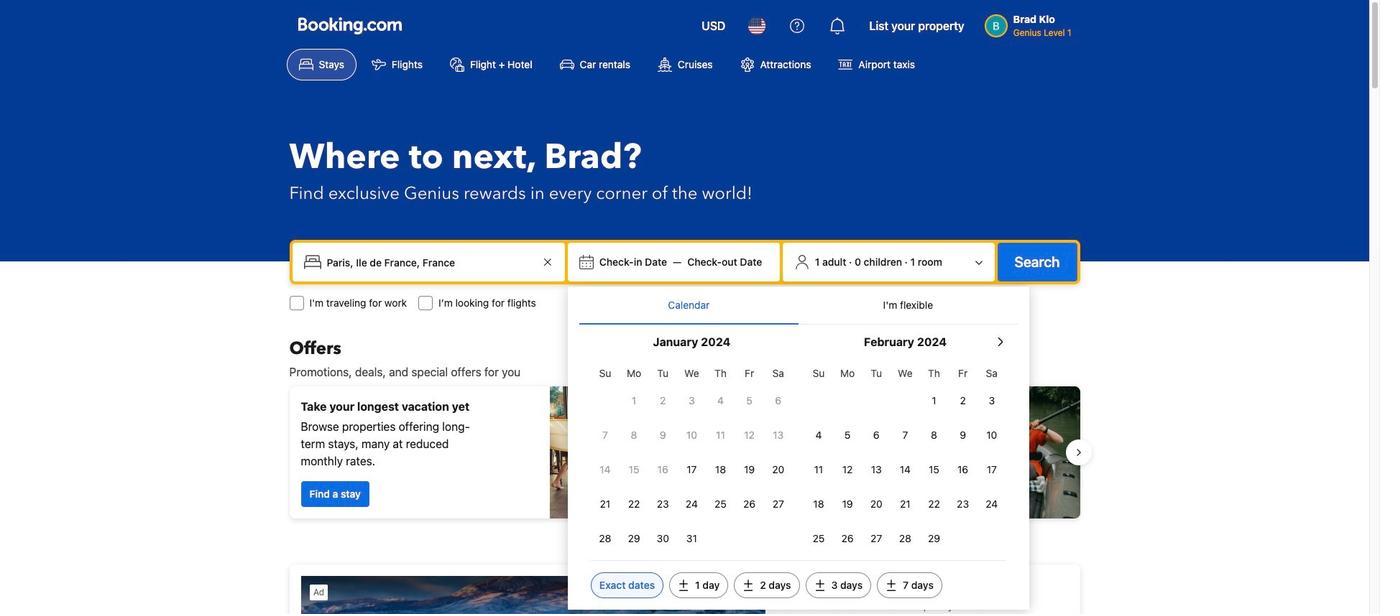 Task type: describe. For each thing, give the bounding box(es) containing it.
23 February 2024 checkbox
[[949, 489, 978, 521]]

20 January 2024 checkbox
[[764, 455, 793, 486]]

17 February 2024 checkbox
[[978, 455, 1007, 486]]

7 February 2024 checkbox
[[891, 420, 920, 452]]

2 grid from the left
[[805, 360, 1007, 555]]

9 February 2024 checkbox
[[949, 420, 978, 452]]

27 February 2024 checkbox
[[862, 524, 891, 555]]

12 February 2024 checkbox
[[834, 455, 862, 486]]

1 grid from the left
[[591, 360, 793, 555]]

20 February 2024 checkbox
[[862, 489, 891, 521]]

a young girl and woman kayak on a river image
[[691, 387, 1081, 519]]

24 January 2024 checkbox
[[678, 489, 707, 521]]

5 January 2024 checkbox
[[735, 385, 764, 417]]

5 February 2024 checkbox
[[834, 420, 862, 452]]

6 January 2024 checkbox
[[764, 385, 793, 417]]

23 January 2024 checkbox
[[649, 489, 678, 521]]

21 January 2024 checkbox
[[591, 489, 620, 521]]

31 January 2024 checkbox
[[678, 524, 707, 555]]

take your longest vacation yet image
[[550, 387, 679, 519]]

22 January 2024 checkbox
[[620, 489, 649, 521]]

3 January 2024 checkbox
[[678, 385, 707, 417]]

8 January 2024 checkbox
[[620, 420, 649, 452]]

your account menu brad klo genius level 1 element
[[985, 6, 1078, 40]]

27 January 2024 checkbox
[[764, 489, 793, 521]]

booking.com image
[[298, 17, 402, 35]]

4 January 2024 checkbox
[[707, 385, 735, 417]]

Where are you going? field
[[321, 250, 539, 275]]

13 January 2024 checkbox
[[764, 420, 793, 452]]

10 January 2024 checkbox
[[678, 420, 707, 452]]

16 February 2024 checkbox
[[949, 455, 978, 486]]



Task type: locate. For each thing, give the bounding box(es) containing it.
9 January 2024 checkbox
[[649, 420, 678, 452]]

26 February 2024 checkbox
[[834, 524, 862, 555]]

10 February 2024 checkbox
[[978, 420, 1007, 452]]

28 January 2024 checkbox
[[591, 524, 620, 555]]

28 February 2024 checkbox
[[891, 524, 920, 555]]

11 February 2024 checkbox
[[805, 455, 834, 486]]

15 February 2024 checkbox
[[920, 455, 949, 486]]

16 January 2024 checkbox
[[649, 455, 678, 486]]

26 January 2024 checkbox
[[735, 489, 764, 521]]

12 January 2024 checkbox
[[735, 420, 764, 452]]

1 January 2024 checkbox
[[620, 385, 649, 417]]

29 January 2024 checkbox
[[620, 524, 649, 555]]

18 February 2024 checkbox
[[805, 489, 834, 521]]

2 January 2024 checkbox
[[649, 385, 678, 417]]

25 January 2024 checkbox
[[707, 489, 735, 521]]

13 February 2024 checkbox
[[862, 455, 891, 486]]

14 February 2024 checkbox
[[891, 455, 920, 486]]

22 February 2024 checkbox
[[920, 489, 949, 521]]

30 January 2024 checkbox
[[649, 524, 678, 555]]

main content
[[278, 338, 1092, 615]]

8 February 2024 checkbox
[[920, 420, 949, 452]]

17 January 2024 checkbox
[[678, 455, 707, 486]]

grid
[[591, 360, 793, 555], [805, 360, 1007, 555]]

progress bar
[[676, 531, 694, 537]]

19 February 2024 checkbox
[[834, 489, 862, 521]]

21 February 2024 checkbox
[[891, 489, 920, 521]]

19 January 2024 checkbox
[[735, 455, 764, 486]]

18 January 2024 checkbox
[[707, 455, 735, 486]]

1 horizontal spatial grid
[[805, 360, 1007, 555]]

0 horizontal spatial grid
[[591, 360, 793, 555]]

4 February 2024 checkbox
[[805, 420, 834, 452]]

1 February 2024 checkbox
[[920, 385, 949, 417]]

7 January 2024 checkbox
[[591, 420, 620, 452]]

11 January 2024 checkbox
[[707, 420, 735, 452]]

6 February 2024 checkbox
[[862, 420, 891, 452]]

3 February 2024 checkbox
[[978, 385, 1007, 417]]

14 January 2024 checkbox
[[591, 455, 620, 486]]

24 February 2024 checkbox
[[978, 489, 1007, 521]]

2 February 2024 checkbox
[[949, 385, 978, 417]]

tab list
[[580, 287, 1018, 326]]

29 February 2024 checkbox
[[920, 524, 949, 555]]

25 February 2024 checkbox
[[805, 524, 834, 555]]

region
[[278, 381, 1092, 525]]

15 January 2024 checkbox
[[620, 455, 649, 486]]



Task type: vqa. For each thing, say whether or not it's contained in the screenshot.
THE 30 JANUARY 2024 "option"
yes



